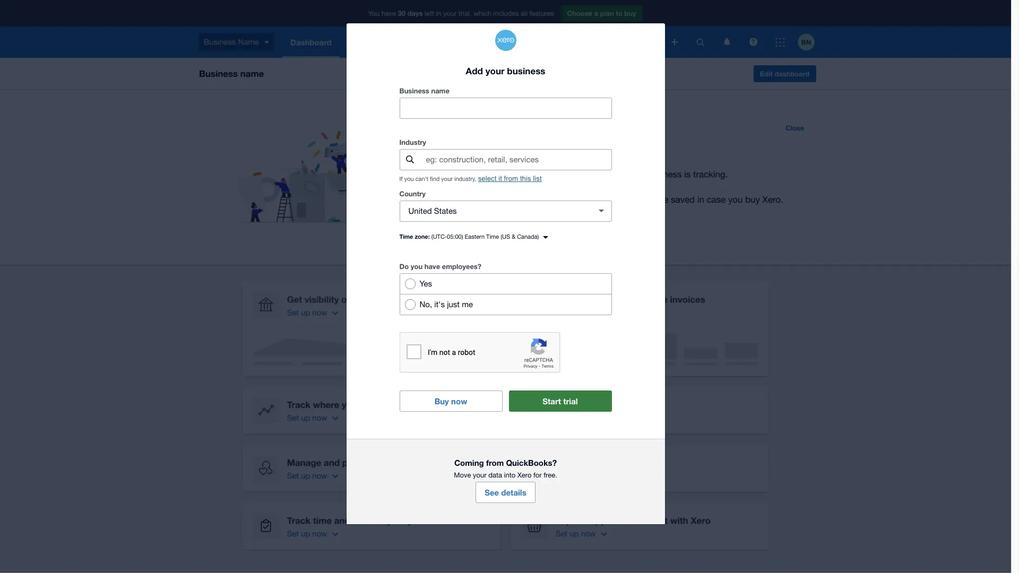 Task type: vqa. For each thing, say whether or not it's contained in the screenshot.
and to the left
no



Task type: describe. For each thing, give the bounding box(es) containing it.
add
[[466, 65, 483, 76]]

Industry field
[[425, 150, 611, 170]]

industry
[[400, 138, 426, 146]]

time zone: (utc-05:00) eastern time (us & canada)
[[400, 233, 539, 240]]

do
[[400, 262, 409, 271]]

xero
[[518, 471, 532, 479]]

eastern
[[465, 234, 485, 240]]

into
[[504, 471, 516, 479]]

see details
[[485, 488, 527, 497]]

have
[[425, 262, 440, 271]]

do you have employees?
[[400, 262, 482, 271]]

quickbooks?
[[506, 458, 557, 468]]

0 vertical spatial your
[[486, 65, 505, 76]]

business
[[507, 65, 546, 76]]

no, it's just me
[[420, 300, 473, 309]]

move
[[454, 471, 471, 479]]

zone:
[[415, 233, 430, 240]]

select
[[478, 175, 497, 183]]

can't
[[416, 176, 428, 182]]

just
[[447, 300, 460, 309]]

no,
[[420, 300, 432, 309]]

yes
[[420, 279, 432, 288]]

coming from quickbooks? move your data into xero for free.
[[454, 458, 557, 479]]

0 vertical spatial from
[[504, 175, 518, 183]]

time inside "time zone: (utc-05:00) eastern time (us & canada)"
[[486, 234, 499, 240]]

for
[[534, 471, 542, 479]]

see details button
[[476, 482, 536, 503]]

buy now
[[435, 397, 467, 406]]

details
[[501, 488, 527, 497]]

Business name field
[[400, 98, 611, 118]]

employees?
[[442, 262, 482, 271]]

canada)
[[517, 234, 539, 240]]



Task type: locate. For each thing, give the bounding box(es) containing it.
time
[[400, 233, 413, 240], [486, 234, 499, 240]]

buy now button
[[400, 391, 503, 412]]

your right the find
[[441, 176, 453, 182]]

you inside if you can't find your industry, select it from this list
[[404, 176, 414, 182]]

if you can't find your industry, select it from this list
[[400, 175, 542, 183]]

see
[[485, 488, 499, 497]]

business name
[[400, 86, 450, 95]]

&
[[512, 234, 516, 240]]

data
[[489, 471, 502, 479]]

your for quickbooks?
[[473, 471, 487, 479]]

time left (us
[[486, 234, 499, 240]]

0 vertical spatial you
[[404, 176, 414, 182]]

from right it
[[504, 175, 518, 183]]

it's
[[434, 300, 445, 309]]

xero image
[[495, 30, 516, 51]]

your for can't
[[441, 176, 453, 182]]

time left zone:
[[400, 233, 413, 240]]

(us
[[501, 234, 510, 240]]

now
[[451, 397, 467, 406]]

me
[[462, 300, 473, 309]]

list
[[533, 175, 542, 183]]

start
[[543, 397, 561, 406]]

1 vertical spatial from
[[486, 458, 504, 468]]

from up data
[[486, 458, 504, 468]]

clear image
[[591, 201, 612, 222]]

0 horizontal spatial time
[[400, 233, 413, 240]]

this
[[520, 175, 531, 183]]

(utc-
[[432, 234, 447, 240]]

your
[[486, 65, 505, 76], [441, 176, 453, 182], [473, 471, 487, 479]]

05:00)
[[447, 234, 463, 240]]

business
[[400, 86, 429, 95]]

you for can't
[[404, 176, 414, 182]]

2 vertical spatial your
[[473, 471, 487, 479]]

trial
[[563, 397, 578, 406]]

your inside if you can't find your industry, select it from this list
[[441, 176, 453, 182]]

from
[[504, 175, 518, 183], [486, 458, 504, 468]]

1 horizontal spatial time
[[486, 234, 499, 240]]

if
[[400, 176, 403, 182]]

your inside "coming from quickbooks? move your data into xero for free."
[[473, 471, 487, 479]]

you
[[404, 176, 414, 182], [411, 262, 423, 271]]

it
[[499, 175, 502, 183]]

1 vertical spatial you
[[411, 262, 423, 271]]

you for have
[[411, 262, 423, 271]]

from inside "coming from quickbooks? move your data into xero for free."
[[486, 458, 504, 468]]

start trial button
[[509, 391, 612, 412]]

coming
[[454, 458, 484, 468]]

search icon image
[[406, 156, 414, 164]]

your right add
[[486, 65, 505, 76]]

industry,
[[454, 176, 477, 182]]

find
[[430, 176, 440, 182]]

you right 'if'
[[404, 176, 414, 182]]

country
[[400, 189, 426, 198]]

free.
[[544, 471, 557, 479]]

buy
[[435, 397, 449, 406]]

your left data
[[473, 471, 487, 479]]

you right 'do'
[[411, 262, 423, 271]]

do you have employees? group
[[400, 273, 612, 315]]

start trial
[[543, 397, 578, 406]]

add your business
[[466, 65, 546, 76]]

1 vertical spatial your
[[441, 176, 453, 182]]

select it from this list button
[[478, 175, 542, 183]]

name
[[431, 86, 450, 95]]

Country field
[[400, 201, 586, 221]]



